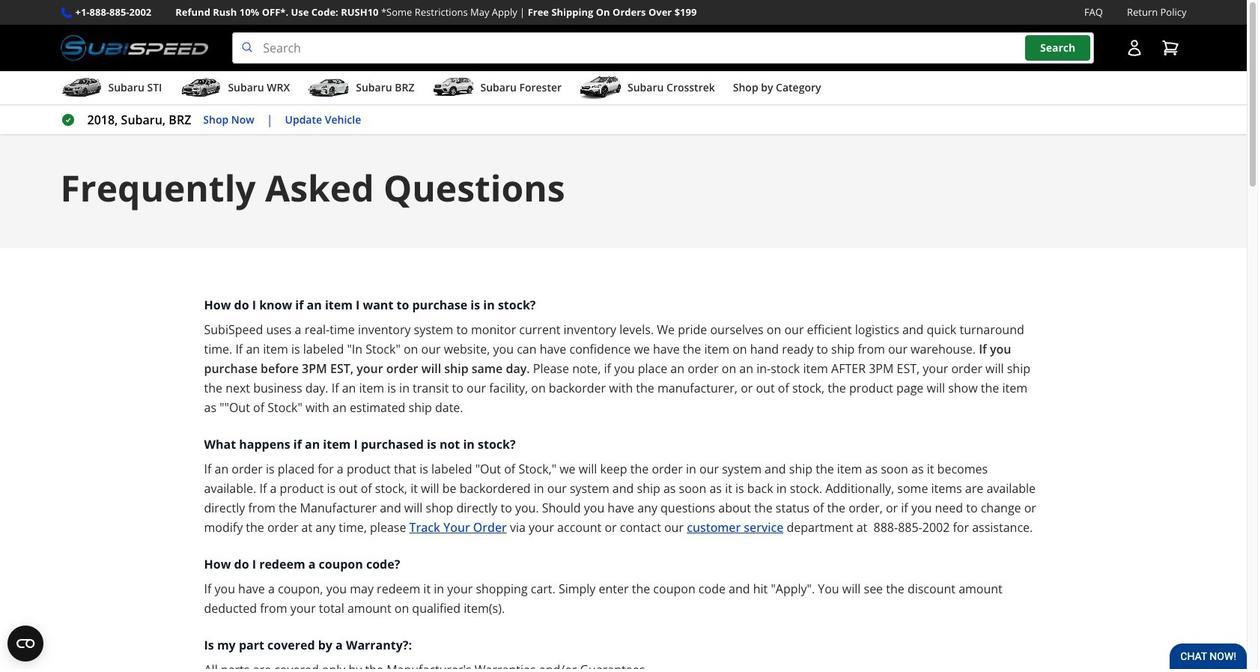 Task type: vqa. For each thing, say whether or not it's contained in the screenshot.
the topmost Subispeed logo
no



Task type: locate. For each thing, give the bounding box(es) containing it.
a subaru brz thumbnail image image
[[308, 77, 350, 99]]

a subaru forester thumbnail image image
[[433, 77, 475, 99]]

a subaru wrx thumbnail image image
[[180, 77, 222, 99]]

subispeed logo image
[[60, 32, 208, 64]]

open widget image
[[7, 626, 43, 662]]



Task type: describe. For each thing, give the bounding box(es) containing it.
search input field
[[232, 32, 1094, 64]]

a subaru sti thumbnail image image
[[60, 77, 102, 99]]

button image
[[1126, 39, 1144, 57]]

a subaru crosstrek thumbnail image image
[[580, 77, 622, 99]]



